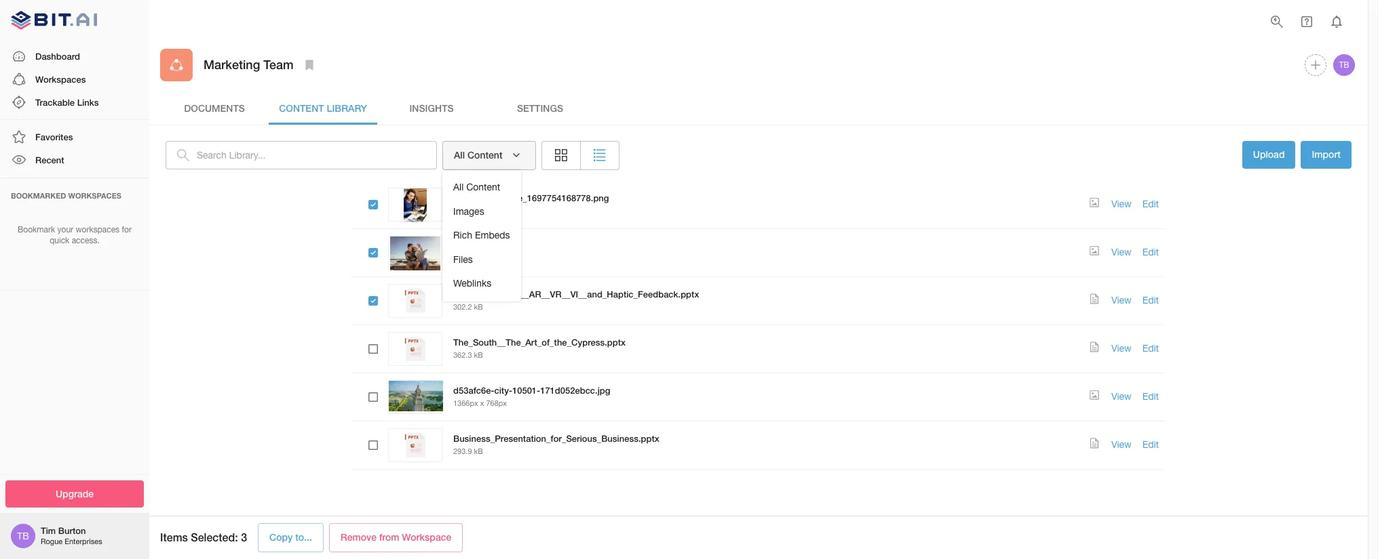 Task type: describe. For each thing, give the bounding box(es) containing it.
dashboard
[[35, 51, 80, 61]]

upgrade button
[[5, 481, 144, 508]]

512px
[[482, 207, 503, 215]]

dashboard button
[[0, 45, 149, 68]]

x for beinggoofy.jpeg
[[480, 255, 484, 263]]

edit for beinggoofy.jpeg
[[1142, 247, 1159, 258]]

Search Library... search field
[[197, 141, 437, 169]]

bookmark your workspaces for quick access.
[[18, 225, 132, 246]]

swimulation__ai__ar__vr__vi__and_haptic_feedback.pptx
[[453, 289, 699, 300]]

city-
[[494, 385, 512, 396]]

edit for d53afc6e-city-10501-171d052ebcc.jpg
[[1142, 391, 1159, 402]]

quick
[[50, 236, 69, 246]]

bookmark
[[18, 225, 55, 234]]

view link for beinggoofy.jpeg
[[1112, 247, 1132, 258]]

kb for business_presentation_for_serious_business.pptx
[[474, 448, 483, 456]]

341px
[[453, 207, 474, 215]]

rich embeds
[[453, 230, 510, 241]]

view for business_presentation_for_serious_business.pptx
[[1112, 440, 1132, 450]]

team
[[264, 57, 294, 72]]

171d052ebcc.jpg
[[540, 385, 610, 396]]

library
[[327, 102, 367, 114]]

293.9
[[453, 448, 472, 456]]

rich
[[453, 230, 472, 241]]

view link for business_presentation_for_serious_business.pptx
[[1112, 440, 1132, 450]]

enterprises
[[65, 538, 102, 547]]

business_presentation_for_serious_business.pptx 293.9 kb
[[453, 433, 659, 456]]

marketing team
[[204, 57, 294, 72]]

burton
[[58, 526, 86, 537]]

tb inside button
[[1339, 60, 1349, 70]]

789px
[[486, 255, 507, 263]]

edit link for beinggoofy.jpeg
[[1142, 247, 1159, 258]]

x inside d53afc6e-city-10501-171d052ebcc.jpg 1366px x 768px
[[480, 400, 484, 408]]

tb button
[[1331, 52, 1357, 78]]

1 vertical spatial all content
[[453, 182, 500, 193]]

files button
[[442, 248, 521, 272]]

kb for the_south__the_art_of_the_cypress.pptx
[[474, 351, 483, 360]]

2 vertical spatial content
[[466, 182, 500, 193]]

302.2
[[453, 303, 472, 311]]

1 all content button from the top
[[442, 141, 536, 170]]

import
[[1312, 149, 1341, 160]]

weblinks
[[453, 278, 491, 289]]

10501-
[[512, 385, 540, 396]]

beinggoofy.jpeg 1184px x 789px
[[453, 241, 518, 263]]

workspace
[[402, 532, 451, 544]]

swimulation__ai__ar__vr__vi__and_haptic_feedback.pptx 302.2 kb
[[453, 289, 699, 311]]

recent
[[35, 155, 64, 166]]

for
[[122, 225, 132, 234]]

content inside tab list
[[279, 102, 324, 114]]

kb for swimulation__ai__ar__vr__vi__and_haptic_feedback.pptx
[[474, 303, 483, 311]]

from
[[379, 532, 399, 544]]

0 vertical spatial all content
[[454, 149, 503, 161]]

upload
[[1253, 149, 1285, 160]]

files
[[453, 254, 473, 265]]

remove
[[341, 532, 377, 544]]

items
[[160, 532, 188, 544]]

d53afc6e-city-10501-171d052ebcc.jpg 1366px x 768px
[[453, 385, 610, 408]]

the_south__the_art_of_the_cypress.pptx
[[453, 337, 626, 348]]

workspaces
[[35, 74, 86, 85]]

0 vertical spatial all
[[454, 149, 465, 161]]

view for swimulation__ai__ar__vr__vi__and_haptic_feedback.pptx
[[1112, 295, 1132, 306]]

marketing
[[204, 57, 260, 72]]

tab list containing documents
[[160, 92, 1357, 125]]

favorites
[[35, 132, 73, 143]]



Task type: vqa. For each thing, say whether or not it's contained in the screenshot.


Task type: locate. For each thing, give the bounding box(es) containing it.
1 view from the top
[[1112, 199, 1132, 209]]

group
[[541, 141, 619, 170]]

2 view from the top
[[1112, 247, 1132, 258]]

weblinks button
[[442, 272, 521, 297]]

images button
[[442, 200, 521, 224]]

insights
[[409, 102, 454, 114]]

edit link
[[1142, 199, 1159, 209], [1142, 247, 1159, 258], [1142, 295, 1159, 306], [1142, 343, 1159, 354], [1142, 391, 1159, 402], [1142, 440, 1159, 450]]

1 edit from the top
[[1142, 199, 1159, 209]]

3 edit link from the top
[[1142, 295, 1159, 306]]

bookmarked
[[11, 191, 66, 200]]

tab list
[[160, 92, 1357, 125]]

1 vertical spatial all content button
[[442, 176, 521, 200]]

edit link for d53afc6e-city-10501-171d052ebcc.jpg
[[1142, 391, 1159, 402]]

workspaces
[[68, 191, 121, 200]]

selected:
[[191, 532, 238, 544]]

all down insights link
[[454, 149, 465, 161]]

4 view from the top
[[1112, 343, 1132, 354]]

tb
[[1339, 60, 1349, 70], [17, 531, 29, 542]]

3 view link from the top
[[1112, 295, 1132, 306]]

kb right 302.2
[[474, 303, 483, 311]]

view for download_image_1697754168778.png
[[1112, 199, 1132, 209]]

upload button
[[1242, 141, 1296, 170], [1242, 141, 1296, 169]]

embeds
[[475, 230, 510, 241]]

2 edit from the top
[[1142, 247, 1159, 258]]

remove from workspace
[[341, 532, 451, 544]]

kb inside the_south__the_art_of_the_cypress.pptx 362.3 kb
[[474, 351, 483, 360]]

768px
[[486, 400, 507, 408]]

edit for swimulation__ai__ar__vr__vi__and_haptic_feedback.pptx
[[1142, 295, 1159, 306]]

view link for swimulation__ai__ar__vr__vi__and_haptic_feedback.pptx
[[1112, 295, 1132, 306]]

1366px
[[453, 400, 478, 408]]

bookmarked workspaces
[[11, 191, 121, 200]]

content library
[[279, 102, 367, 114]]

business_presentation_for_serious_business.pptx
[[453, 433, 659, 444]]

edit link for swimulation__ai__ar__vr__vi__and_haptic_feedback.pptx
[[1142, 295, 1159, 306]]

settings link
[[486, 92, 594, 125]]

4 view link from the top
[[1112, 343, 1132, 354]]

edit
[[1142, 199, 1159, 209], [1142, 247, 1159, 258], [1142, 295, 1159, 306], [1142, 343, 1159, 354], [1142, 391, 1159, 402], [1142, 440, 1159, 450]]

4 edit link from the top
[[1142, 343, 1159, 354]]

0 vertical spatial tb
[[1339, 60, 1349, 70]]

1 vertical spatial tb
[[17, 531, 29, 542]]

documents link
[[160, 92, 269, 125]]

view link for the_south__the_art_of_the_cypress.pptx
[[1112, 343, 1132, 354]]

workspaces
[[76, 225, 120, 234]]

5 view from the top
[[1112, 391, 1132, 402]]

the_south__the_art_of_the_cypress.pptx 362.3 kb
[[453, 337, 626, 360]]

your
[[57, 225, 73, 234]]

2 all content button from the top
[[442, 176, 521, 200]]

copy to...
[[269, 532, 312, 544]]

x inside beinggoofy.jpeg 1184px x 789px
[[480, 255, 484, 263]]

edit link for business_presentation_for_serious_business.pptx
[[1142, 440, 1159, 450]]

tim
[[41, 526, 56, 537]]

edit for business_presentation_for_serious_business.pptx
[[1142, 440, 1159, 450]]

content library link
[[269, 92, 377, 125]]

view
[[1112, 199, 1132, 209], [1112, 247, 1132, 258], [1112, 295, 1132, 306], [1112, 343, 1132, 354], [1112, 391, 1132, 402], [1112, 440, 1132, 450]]

kb right 293.9
[[474, 448, 483, 456]]

kb inside "swimulation__ai__ar__vr__vi__and_haptic_feedback.pptx 302.2 kb"
[[474, 303, 483, 311]]

0 vertical spatial content
[[279, 102, 324, 114]]

links
[[77, 97, 99, 108]]

2 vertical spatial x
[[480, 400, 484, 408]]

documents
[[184, 102, 245, 114]]

1 view link from the top
[[1112, 199, 1132, 209]]

workspaces button
[[0, 68, 149, 91]]

6 view link from the top
[[1112, 440, 1132, 450]]

6 edit from the top
[[1142, 440, 1159, 450]]

rich embeds button
[[442, 224, 521, 248]]

content up images button
[[466, 182, 500, 193]]

content up 512px
[[468, 149, 503, 161]]

import button
[[1301, 141, 1352, 169]]

1 vertical spatial kb
[[474, 351, 483, 360]]

3 kb from the top
[[474, 448, 483, 456]]

1 edit link from the top
[[1142, 199, 1159, 209]]

download_image_1697754168778.png 341px x 512px
[[453, 192, 609, 215]]

download_image_1697754168778.png
[[453, 192, 609, 203]]

1 vertical spatial all
[[453, 182, 464, 193]]

1 vertical spatial content
[[468, 149, 503, 161]]

trackable links
[[35, 97, 99, 108]]

tim burton rogue enterprises
[[41, 526, 102, 547]]

rogue
[[41, 538, 63, 547]]

5 edit from the top
[[1142, 391, 1159, 402]]

images
[[453, 206, 484, 217]]

6 view from the top
[[1112, 440, 1132, 450]]

x down the beinggoofy.jpeg
[[480, 255, 484, 263]]

1184px
[[453, 255, 478, 263]]

all content
[[454, 149, 503, 161], [453, 182, 500, 193]]

trackable
[[35, 97, 75, 108]]

view link for d53afc6e-city-10501-171d052ebcc.jpg
[[1112, 391, 1132, 402]]

remove from workspace button
[[329, 524, 463, 553]]

insights link
[[377, 92, 486, 125]]

362.3
[[453, 351, 472, 360]]

5 edit link from the top
[[1142, 391, 1159, 402]]

to...
[[295, 532, 312, 544]]

access.
[[72, 236, 100, 246]]

kb inside business_presentation_for_serious_business.pptx 293.9 kb
[[474, 448, 483, 456]]

d53afc6e-
[[453, 385, 494, 396]]

2 kb from the top
[[474, 351, 483, 360]]

edit link for download_image_1697754168778.png
[[1142, 199, 1159, 209]]

copy to... button
[[258, 524, 324, 553]]

view link
[[1112, 199, 1132, 209], [1112, 247, 1132, 258], [1112, 295, 1132, 306], [1112, 343, 1132, 354], [1112, 391, 1132, 402], [1112, 440, 1132, 450]]

view link for download_image_1697754168778.png
[[1112, 199, 1132, 209]]

content down bookmark icon
[[279, 102, 324, 114]]

2 vertical spatial kb
[[474, 448, 483, 456]]

view for beinggoofy.jpeg
[[1112, 247, 1132, 258]]

3
[[241, 532, 247, 544]]

settings
[[517, 102, 563, 114]]

upgrade
[[56, 488, 94, 500]]

items selected: 3
[[160, 532, 247, 544]]

0 vertical spatial x
[[476, 207, 480, 215]]

content
[[279, 102, 324, 114], [468, 149, 503, 161], [466, 182, 500, 193]]

copy
[[269, 532, 293, 544]]

x left 512px
[[476, 207, 480, 215]]

edit link for the_south__the_art_of_the_cypress.pptx
[[1142, 343, 1159, 354]]

1 kb from the top
[[474, 303, 483, 311]]

x inside download_image_1697754168778.png 341px x 512px
[[476, 207, 480, 215]]

edit for download_image_1697754168778.png
[[1142, 199, 1159, 209]]

view for the_south__the_art_of_the_cypress.pptx
[[1112, 343, 1132, 354]]

recent button
[[0, 149, 149, 172]]

0 vertical spatial kb
[[474, 303, 483, 311]]

6 edit link from the top
[[1142, 440, 1159, 450]]

2 edit link from the top
[[1142, 247, 1159, 258]]

favorites button
[[0, 126, 149, 149]]

0 horizontal spatial tb
[[17, 531, 29, 542]]

kb
[[474, 303, 483, 311], [474, 351, 483, 360], [474, 448, 483, 456]]

0 vertical spatial all content button
[[442, 141, 536, 170]]

kb right 362.3 at the left bottom of the page
[[474, 351, 483, 360]]

edit for the_south__the_art_of_the_cypress.pptx
[[1142, 343, 1159, 354]]

4 edit from the top
[[1142, 343, 1159, 354]]

1 horizontal spatial tb
[[1339, 60, 1349, 70]]

trackable links button
[[0, 91, 149, 114]]

all content button
[[442, 141, 536, 170], [442, 176, 521, 200]]

2 view link from the top
[[1112, 247, 1132, 258]]

beinggoofy.jpeg
[[453, 241, 518, 251]]

3 edit from the top
[[1142, 295, 1159, 306]]

x for download_image_1697754168778.png
[[476, 207, 480, 215]]

1 vertical spatial x
[[480, 255, 484, 263]]

all up 341px
[[453, 182, 464, 193]]

view for d53afc6e-city-10501-171d052ebcc.jpg
[[1112, 391, 1132, 402]]

5 view link from the top
[[1112, 391, 1132, 402]]

bookmark image
[[301, 57, 317, 73]]

3 view from the top
[[1112, 295, 1132, 306]]

x left the 768px
[[480, 400, 484, 408]]

x
[[476, 207, 480, 215], [480, 255, 484, 263], [480, 400, 484, 408]]



